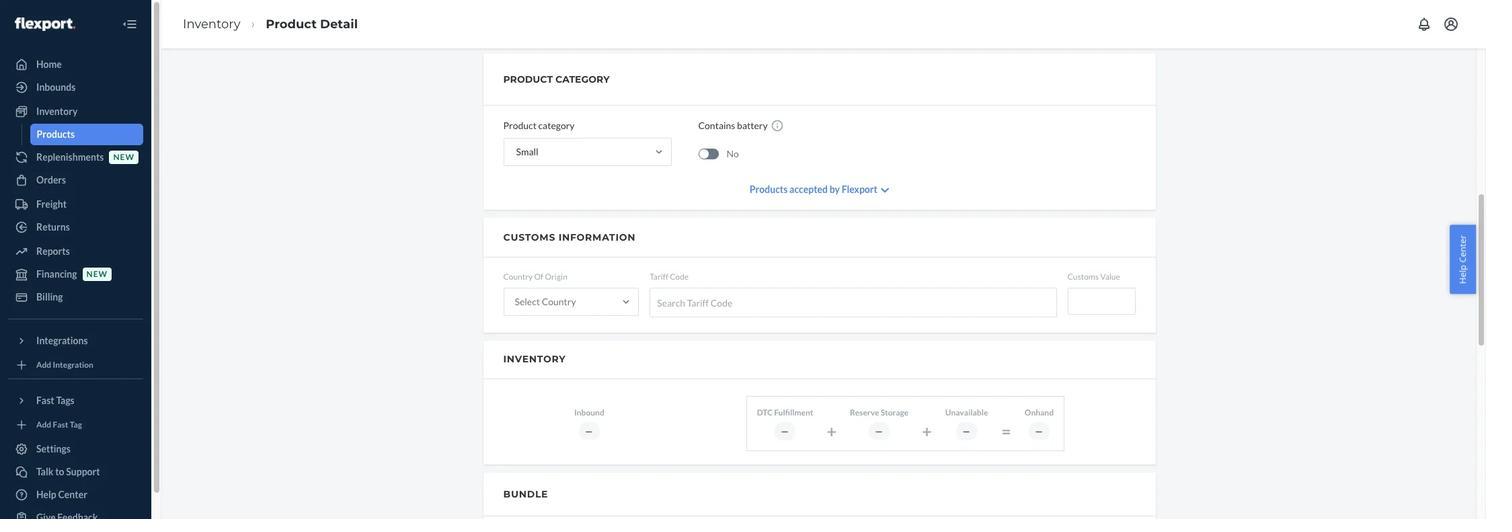 Task type: vqa. For each thing, say whether or not it's contained in the screenshot.
Reserve
yes



Task type: describe. For each thing, give the bounding box(es) containing it.
0 horizontal spatial inventory link
[[8, 101, 143, 122]]

storage
[[881, 407, 909, 417]]

accepted
[[790, 184, 828, 195]]

billing link
[[8, 287, 143, 308]]

fulfillment
[[775, 407, 814, 417]]

2 + from the left
[[923, 421, 932, 441]]

tariff code
[[650, 272, 689, 282]]

add fast tag link
[[8, 417, 143, 433]]

tag
[[70, 420, 82, 430]]

category
[[556, 73, 610, 85]]

talk
[[36, 466, 53, 478]]

contains battery
[[699, 120, 768, 131]]

reports
[[36, 246, 70, 257]]

add integration link
[[8, 357, 143, 373]]

0 horizontal spatial country
[[504, 272, 533, 282]]

1 vertical spatial inventory
[[36, 106, 78, 117]]

category
[[539, 120, 575, 131]]

help inside help center button
[[1458, 265, 1470, 284]]

select
[[515, 296, 540, 308]]

1 + from the left
[[827, 421, 837, 441]]

contains
[[699, 120, 736, 131]]

product for product category
[[504, 120, 537, 131]]

settings link
[[8, 439, 143, 460]]

origin
[[545, 272, 568, 282]]

bundle
[[504, 488, 548, 500]]

1 vertical spatial fast
[[53, 420, 68, 430]]

freight link
[[8, 194, 143, 215]]

fast inside dropdown button
[[36, 395, 54, 406]]

home
[[36, 59, 62, 70]]

0 horizontal spatial tariff
[[650, 272, 669, 282]]

help inside 'help center' link
[[36, 489, 56, 501]]

inbounds link
[[8, 77, 143, 98]]

center inside button
[[1458, 235, 1470, 263]]

replenishments
[[36, 151, 104, 163]]

product category
[[504, 73, 610, 85]]

to
[[55, 466, 64, 478]]

select country
[[515, 296, 576, 308]]

open notifications image
[[1417, 16, 1433, 32]]

product for product detail
[[266, 17, 317, 31]]

open account menu image
[[1444, 16, 1460, 32]]

customs for customs information
[[504, 231, 556, 244]]

product
[[504, 73, 553, 85]]

orders
[[36, 174, 66, 186]]

0 vertical spatial inventory link
[[183, 17, 240, 31]]

fast tags
[[36, 395, 75, 406]]

=
[[1002, 421, 1012, 441]]

chevron down image
[[881, 186, 890, 195]]

financing
[[36, 268, 77, 280]]

― for reserve storage
[[875, 426, 884, 436]]

products for products accepted by flexport
[[750, 184, 788, 195]]

1 horizontal spatial country
[[542, 296, 576, 308]]

add for add integration
[[36, 360, 51, 370]]



Task type: locate. For each thing, give the bounding box(es) containing it.
tags
[[56, 395, 75, 406]]

customs left value at the right bottom of the page
[[1068, 272, 1099, 282]]

customs
[[504, 231, 556, 244], [1068, 272, 1099, 282]]

small
[[516, 146, 539, 157]]

1 vertical spatial center
[[58, 489, 87, 501]]

0 vertical spatial product
[[266, 17, 317, 31]]

tariff
[[650, 272, 669, 282], [687, 297, 709, 309]]

customs up country of origin
[[504, 231, 556, 244]]

1 vertical spatial help center
[[36, 489, 87, 501]]

fast left tag
[[53, 420, 68, 430]]

2 horizontal spatial inventory
[[504, 353, 566, 365]]

country down origin
[[542, 296, 576, 308]]

product detail
[[266, 17, 358, 31]]

― for inbound
[[585, 426, 594, 436]]

1 vertical spatial customs
[[1068, 272, 1099, 282]]

reserve storage
[[850, 407, 909, 417]]

add for add fast tag
[[36, 420, 51, 430]]

code up search
[[670, 272, 689, 282]]

1 horizontal spatial help
[[1458, 265, 1470, 284]]

product
[[266, 17, 317, 31], [504, 120, 537, 131]]

flexport
[[842, 184, 878, 195]]

product inside breadcrumbs 'navigation'
[[266, 17, 317, 31]]

freight
[[36, 198, 67, 210]]

home link
[[8, 54, 143, 75]]

new
[[113, 152, 135, 162], [87, 269, 108, 279]]

0 vertical spatial new
[[113, 152, 135, 162]]

information
[[559, 231, 636, 244]]

new down products link at the left top
[[113, 152, 135, 162]]

dtc
[[757, 407, 773, 417]]

0 horizontal spatial products
[[37, 128, 75, 140]]

add integration
[[36, 360, 93, 370]]

search
[[657, 297, 686, 309]]

0 horizontal spatial customs
[[504, 231, 556, 244]]

center
[[1458, 235, 1470, 263], [58, 489, 87, 501]]

1 vertical spatial new
[[87, 269, 108, 279]]

product left detail
[[266, 17, 317, 31]]

detail
[[320, 17, 358, 31]]

help center inside button
[[1458, 235, 1470, 284]]

inventory inside breadcrumbs 'navigation'
[[183, 17, 240, 31]]

inventory
[[183, 17, 240, 31], [36, 106, 78, 117], [504, 353, 566, 365]]

inbound
[[575, 407, 605, 417]]

support
[[66, 466, 100, 478]]

customs information
[[504, 231, 636, 244]]

settings
[[36, 443, 71, 455]]

code
[[670, 272, 689, 282], [711, 297, 733, 309]]

1 horizontal spatial customs
[[1068, 272, 1099, 282]]

products for products
[[37, 128, 75, 140]]

1 horizontal spatial inventory link
[[183, 17, 240, 31]]

1 horizontal spatial tariff
[[687, 297, 709, 309]]

― for onhand
[[1035, 426, 1044, 436]]

products inside products link
[[37, 128, 75, 140]]

1 add from the top
[[36, 360, 51, 370]]

1 horizontal spatial new
[[113, 152, 135, 162]]

add inside add integration 'link'
[[36, 360, 51, 370]]

new for replenishments
[[113, 152, 135, 162]]

billing
[[36, 291, 63, 303]]

reports link
[[8, 241, 143, 262]]

0 vertical spatial add
[[36, 360, 51, 370]]

― for unavailable
[[963, 426, 971, 436]]

1 horizontal spatial center
[[1458, 235, 1470, 263]]

unavailable
[[946, 407, 989, 417]]

1 vertical spatial add
[[36, 420, 51, 430]]

battery
[[737, 120, 768, 131]]

fast left "tags"
[[36, 395, 54, 406]]

1 ― from the left
[[585, 426, 594, 436]]

new down reports link
[[87, 269, 108, 279]]

integrations
[[36, 335, 88, 346]]

0 vertical spatial center
[[1458, 235, 1470, 263]]

onhand
[[1025, 407, 1054, 417]]

1 horizontal spatial inventory
[[183, 17, 240, 31]]

1 horizontal spatial +
[[923, 421, 932, 441]]

3 ― from the left
[[875, 426, 884, 436]]

―
[[585, 426, 594, 436], [781, 426, 790, 436], [875, 426, 884, 436], [963, 426, 971, 436], [1035, 426, 1044, 436]]

help
[[1458, 265, 1470, 284], [36, 489, 56, 501]]

product up small
[[504, 120, 537, 131]]

inventory link
[[183, 17, 240, 31], [8, 101, 143, 122]]

1 horizontal spatial products
[[750, 184, 788, 195]]

add
[[36, 360, 51, 370], [36, 420, 51, 430]]

dtc fulfillment
[[757, 407, 814, 417]]

tariff right search
[[687, 297, 709, 309]]

0 vertical spatial country
[[504, 272, 533, 282]]

2 vertical spatial inventory
[[504, 353, 566, 365]]

tariff up search
[[650, 272, 669, 282]]

0 horizontal spatial help center
[[36, 489, 87, 501]]

None text field
[[1068, 288, 1136, 315]]

returns
[[36, 221, 70, 233]]

close navigation image
[[122, 16, 138, 32]]

4 ― from the left
[[963, 426, 971, 436]]

new for financing
[[87, 269, 108, 279]]

no
[[727, 148, 739, 159]]

country
[[504, 272, 533, 282], [542, 296, 576, 308]]

― down reserve storage
[[875, 426, 884, 436]]

0 vertical spatial code
[[670, 272, 689, 282]]

products accepted by flexport
[[750, 184, 878, 195]]

integrations button
[[8, 330, 143, 352]]

add up settings
[[36, 420, 51, 430]]

1 vertical spatial inventory link
[[8, 101, 143, 122]]

0 horizontal spatial new
[[87, 269, 108, 279]]

2 add from the top
[[36, 420, 51, 430]]

inbounds
[[36, 81, 76, 93]]

0 horizontal spatial center
[[58, 489, 87, 501]]

1 vertical spatial products
[[750, 184, 788, 195]]

0 vertical spatial inventory
[[183, 17, 240, 31]]

product category
[[504, 120, 575, 131]]

0 vertical spatial help
[[1458, 265, 1470, 284]]

1 horizontal spatial product
[[504, 120, 537, 131]]

talk to support
[[36, 466, 100, 478]]

code right search
[[711, 297, 733, 309]]

add inside add fast tag link
[[36, 420, 51, 430]]

1 vertical spatial product
[[504, 120, 537, 131]]

0 horizontal spatial +
[[827, 421, 837, 441]]

reserve
[[850, 407, 880, 417]]

― down dtc fulfillment
[[781, 426, 790, 436]]

0 vertical spatial fast
[[36, 395, 54, 406]]

add fast tag
[[36, 420, 82, 430]]

returns link
[[8, 217, 143, 238]]

products left accepted
[[750, 184, 788, 195]]

help center
[[1458, 235, 1470, 284], [36, 489, 87, 501]]

customs value
[[1068, 272, 1121, 282]]

country left of
[[504, 272, 533, 282]]

0 vertical spatial help center
[[1458, 235, 1470, 284]]

1 vertical spatial tariff
[[687, 297, 709, 309]]

customs for customs value
[[1068, 272, 1099, 282]]

1 vertical spatial code
[[711, 297, 733, 309]]

0 horizontal spatial product
[[266, 17, 317, 31]]

0 vertical spatial customs
[[504, 231, 556, 244]]

0 horizontal spatial inventory
[[36, 106, 78, 117]]

help center button
[[1451, 225, 1477, 294]]

― down unavailable
[[963, 426, 971, 436]]

value
[[1101, 272, 1121, 282]]

0 vertical spatial products
[[37, 128, 75, 140]]

products up the 'replenishments'
[[37, 128, 75, 140]]

0 horizontal spatial code
[[670, 272, 689, 282]]

add left the integration
[[36, 360, 51, 370]]

by
[[830, 184, 840, 195]]

fast
[[36, 395, 54, 406], [53, 420, 68, 430]]

0 vertical spatial tariff
[[650, 272, 669, 282]]

talk to support link
[[8, 462, 143, 483]]

help center link
[[8, 484, 143, 506]]

integration
[[53, 360, 93, 370]]

of
[[535, 272, 544, 282]]

country of origin
[[504, 272, 568, 282]]

products link
[[30, 124, 143, 145]]

― down onhand
[[1035, 426, 1044, 436]]

fast tags button
[[8, 390, 143, 412]]

― down inbound
[[585, 426, 594, 436]]

product detail link
[[266, 17, 358, 31]]

search tariff code
[[657, 297, 733, 309]]

― for dtc fulfillment
[[781, 426, 790, 436]]

breadcrumbs navigation
[[172, 4, 369, 44]]

orders link
[[8, 170, 143, 191]]

5 ― from the left
[[1035, 426, 1044, 436]]

flexport logo image
[[15, 17, 75, 31]]

products
[[37, 128, 75, 140], [750, 184, 788, 195]]

1 horizontal spatial code
[[711, 297, 733, 309]]

+
[[827, 421, 837, 441], [923, 421, 932, 441]]

0 horizontal spatial help
[[36, 489, 56, 501]]

1 vertical spatial country
[[542, 296, 576, 308]]

1 vertical spatial help
[[36, 489, 56, 501]]

2 ― from the left
[[781, 426, 790, 436]]

1 horizontal spatial help center
[[1458, 235, 1470, 284]]



